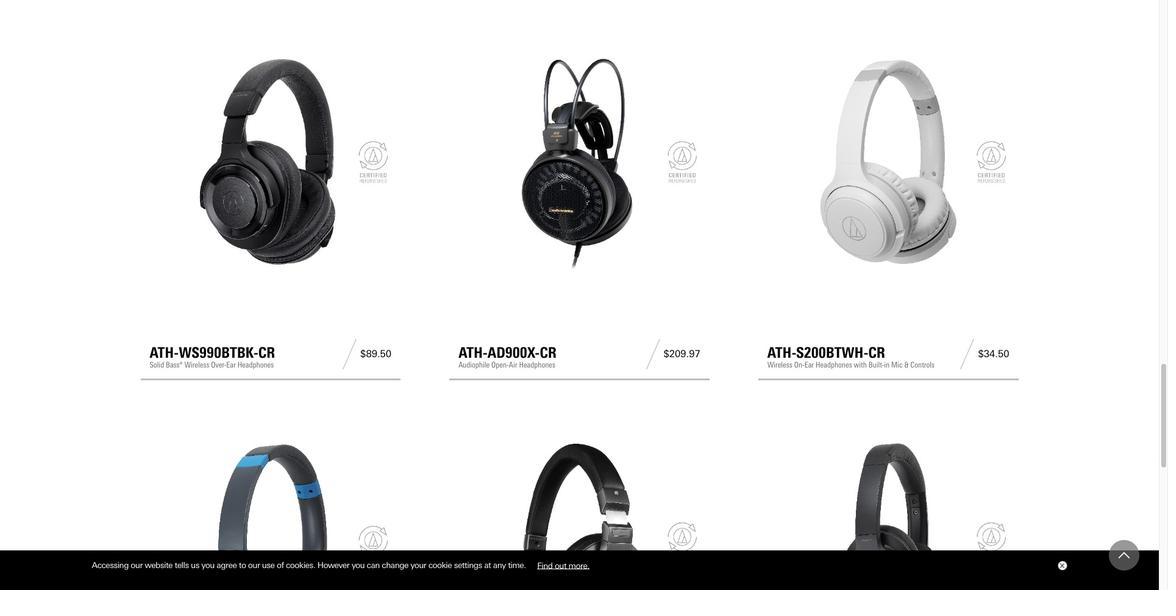 Task type: vqa. For each thing, say whether or not it's contained in the screenshot.
A-T Outlet Support
no



Task type: describe. For each thing, give the bounding box(es) containing it.
ws990btbk-
[[179, 344, 258, 361]]

ath-ad900x-cr audiophile open-air headphones
[[459, 344, 557, 369]]

find out more. link
[[528, 556, 599, 575]]

us
[[191, 561, 199, 570]]

mic
[[892, 360, 903, 369]]

accessing our website tells us you agree to our use of cookies. however you can change your cookie settings at any time.
[[92, 561, 528, 570]]

1 our from the left
[[131, 561, 143, 570]]

arrow up image
[[1119, 550, 1130, 561]]

time.
[[508, 561, 526, 570]]

ear inside ath-s200btwh-cr wireless on-ear headphones with built-in mic & controls
[[805, 360, 814, 369]]

s200btwh-
[[797, 344, 869, 361]]

audiophile
[[459, 360, 490, 369]]

ath- for s200btwh-
[[768, 344, 797, 361]]

cookie
[[429, 561, 452, 570]]

cr for ws990btbk-
[[258, 344, 275, 361]]

1 you from the left
[[201, 561, 215, 570]]

find out more.
[[537, 561, 590, 570]]

headphones for ath-s200btwh-cr
[[816, 360, 852, 369]]

tells
[[175, 561, 189, 570]]

ath dsr7bt cr image
[[459, 426, 701, 590]]

2 our from the left
[[248, 561, 260, 570]]

over-
[[211, 360, 226, 369]]

ath- for ad900x-
[[459, 344, 488, 361]]

ad900x-
[[488, 344, 540, 361]]

can
[[367, 561, 380, 570]]

on-
[[794, 360, 805, 369]]

of
[[277, 561, 284, 570]]

&
[[905, 360, 909, 369]]



Task type: locate. For each thing, give the bounding box(es) containing it.
ath-s200btwh-cr wireless on-ear headphones with built-in mic & controls
[[768, 344, 935, 369]]

$209.97
[[664, 348, 701, 360]]

air
[[509, 360, 517, 369]]

1 ear from the left
[[226, 360, 236, 369]]

cr inside ath-s200btwh-cr wireless on-ear headphones with built-in mic & controls
[[869, 344, 886, 361]]

cr for ad900x-
[[540, 344, 557, 361]]

1 divider line image from the left
[[339, 339, 360, 369]]

2 horizontal spatial cr
[[869, 344, 886, 361]]

0 horizontal spatial you
[[201, 561, 215, 570]]

you left can
[[352, 561, 365, 570]]

2 ath- from the left
[[459, 344, 488, 361]]

cr right air
[[540, 344, 557, 361]]

2 divider line image from the left
[[642, 339, 664, 369]]

ath ws990btbk cr image
[[150, 41, 392, 283]]

use
[[262, 561, 275, 570]]

cr
[[258, 344, 275, 361], [540, 344, 557, 361], [869, 344, 886, 361]]

$89.50
[[360, 348, 392, 360]]

0 horizontal spatial ath-
[[150, 344, 179, 361]]

2 cr from the left
[[540, 344, 557, 361]]

wireless inside ath-ws990btbk-cr solid bass® wireless over-ear headphones
[[184, 360, 209, 369]]

divider line image for ath-s200btwh-cr
[[957, 339, 978, 369]]

find
[[537, 561, 553, 570]]

1 cr from the left
[[258, 344, 275, 361]]

ear right bass®
[[226, 360, 236, 369]]

headphones right over-
[[238, 360, 274, 369]]

2 wireless from the left
[[768, 360, 793, 369]]

wireless left on-
[[768, 360, 793, 369]]

ath- inside ath-ws990btbk-cr solid bass® wireless over-ear headphones
[[150, 344, 179, 361]]

ath-
[[150, 344, 179, 361], [459, 344, 488, 361], [768, 344, 797, 361]]

headphones inside ath-ws990btbk-cr solid bass® wireless over-ear headphones
[[238, 360, 274, 369]]

you right 'us' at the left bottom of page
[[201, 561, 215, 570]]

with
[[854, 360, 867, 369]]

out
[[555, 561, 567, 570]]

any
[[493, 561, 506, 570]]

1 horizontal spatial ath-
[[459, 344, 488, 361]]

ath- inside ath-s200btwh-cr wireless on-ear headphones with built-in mic & controls
[[768, 344, 797, 361]]

0 horizontal spatial ear
[[226, 360, 236, 369]]

headphones
[[238, 360, 274, 369], [519, 360, 556, 369], [816, 360, 852, 369]]

website
[[145, 561, 173, 570]]

3 ath- from the left
[[768, 344, 797, 361]]

our left website
[[131, 561, 143, 570]]

ath ad900x cr image
[[459, 41, 701, 283]]

0 horizontal spatial our
[[131, 561, 143, 570]]

our
[[131, 561, 143, 570], [248, 561, 260, 570]]

wireless left over-
[[184, 360, 209, 369]]

controls
[[911, 360, 935, 369]]

ear
[[226, 360, 236, 369], [805, 360, 814, 369]]

your
[[411, 561, 426, 570]]

at
[[484, 561, 491, 570]]

however
[[318, 561, 350, 570]]

wireless inside ath-s200btwh-cr wireless on-ear headphones with built-in mic & controls
[[768, 360, 793, 369]]

0 horizontal spatial headphones
[[238, 360, 274, 369]]

change
[[382, 561, 409, 570]]

cr for s200btwh-
[[869, 344, 886, 361]]

cross image
[[1060, 564, 1064, 568]]

divider line image for ath-ws990btbk-cr
[[339, 339, 360, 369]]

accessing
[[92, 561, 129, 570]]

cr inside ath-ws990btbk-cr solid bass® wireless over-ear headphones
[[258, 344, 275, 361]]

1 horizontal spatial cr
[[540, 344, 557, 361]]

3 divider line image from the left
[[957, 339, 978, 369]]

ear left with
[[805, 360, 814, 369]]

3 headphones from the left
[[816, 360, 852, 369]]

ath s200btgbl cr image
[[150, 426, 392, 590]]

1 horizontal spatial divider line image
[[642, 339, 664, 369]]

open-
[[492, 360, 509, 369]]

cookies.
[[286, 561, 315, 570]]

you
[[201, 561, 215, 570], [352, 561, 365, 570]]

1 horizontal spatial ear
[[805, 360, 814, 369]]

1 ath- from the left
[[150, 344, 179, 361]]

ath- inside ath-ad900x-cr audiophile open-air headphones
[[459, 344, 488, 361]]

1 horizontal spatial wireless
[[768, 360, 793, 369]]

2 horizontal spatial headphones
[[816, 360, 852, 369]]

divider line image
[[339, 339, 360, 369], [642, 339, 664, 369], [957, 339, 978, 369]]

1 horizontal spatial you
[[352, 561, 365, 570]]

1 horizontal spatial our
[[248, 561, 260, 570]]

in
[[884, 360, 890, 369]]

$34.50
[[978, 348, 1010, 360]]

2 horizontal spatial ath-
[[768, 344, 797, 361]]

headphones for ath-ad900x-cr
[[519, 360, 556, 369]]

0 horizontal spatial cr
[[258, 344, 275, 361]]

1 horizontal spatial headphones
[[519, 360, 556, 369]]

2 horizontal spatial divider line image
[[957, 339, 978, 369]]

ath- for ws990btbk-
[[150, 344, 179, 361]]

settings
[[454, 561, 482, 570]]

2 you from the left
[[352, 561, 365, 570]]

2 headphones from the left
[[519, 360, 556, 369]]

headphones inside ath-ad900x-cr audiophile open-air headphones
[[519, 360, 556, 369]]

headphones right air
[[519, 360, 556, 369]]

headphones inside ath-s200btwh-cr wireless on-ear headphones with built-in mic & controls
[[816, 360, 852, 369]]

more.
[[569, 561, 590, 570]]

to
[[239, 561, 246, 570]]

ath-ws990btbk-cr solid bass® wireless over-ear headphones
[[150, 344, 275, 369]]

0 horizontal spatial wireless
[[184, 360, 209, 369]]

our right to
[[248, 561, 260, 570]]

cr right over-
[[258, 344, 275, 361]]

cr right with
[[869, 344, 886, 361]]

headphones left with
[[816, 360, 852, 369]]

solid
[[150, 360, 164, 369]]

1 headphones from the left
[[238, 360, 274, 369]]

ath sr50 cr image
[[768, 426, 1010, 590]]

agree
[[217, 561, 237, 570]]

0 horizontal spatial divider line image
[[339, 339, 360, 369]]

3 cr from the left
[[869, 344, 886, 361]]

ath s200btwh cr image
[[768, 41, 1010, 283]]

2 ear from the left
[[805, 360, 814, 369]]

wireless
[[184, 360, 209, 369], [768, 360, 793, 369]]

ear inside ath-ws990btbk-cr solid bass® wireless over-ear headphones
[[226, 360, 236, 369]]

built-
[[869, 360, 884, 369]]

divider line image for ath-ad900x-cr
[[642, 339, 664, 369]]

cr inside ath-ad900x-cr audiophile open-air headphones
[[540, 344, 557, 361]]

1 wireless from the left
[[184, 360, 209, 369]]

bass®
[[166, 360, 183, 369]]



